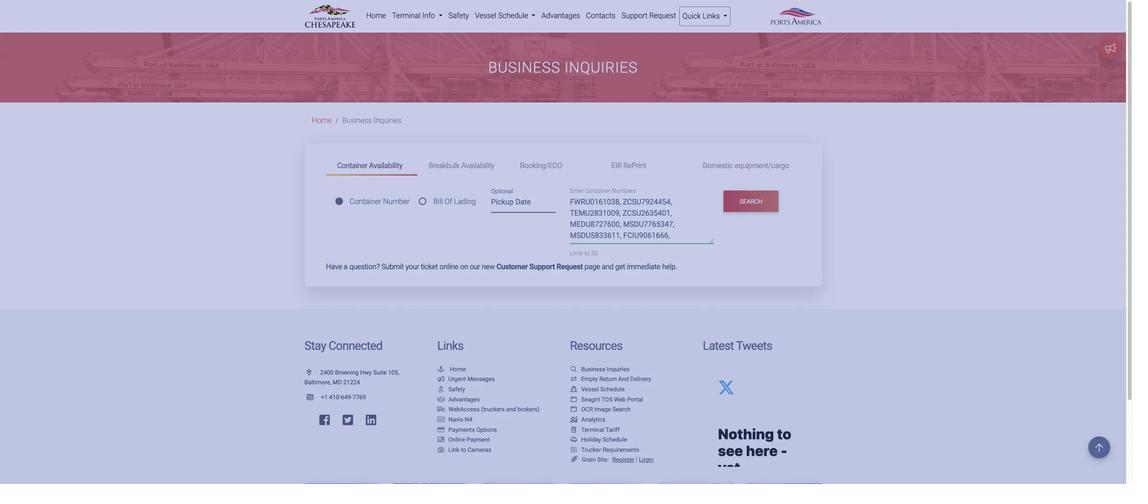 Task type: locate. For each thing, give the bounding box(es) containing it.
1 vertical spatial home link
[[312, 116, 332, 125]]

tos
[[602, 396, 613, 403]]

0 vertical spatial safety
[[449, 11, 469, 20]]

business inquiries up container availability
[[342, 116, 402, 125]]

login
[[639, 456, 654, 463]]

and left the brokers)
[[506, 406, 516, 413]]

business inquiries up the return
[[581, 366, 630, 373]]

availability up container number
[[369, 161, 403, 170]]

FWRU0161038, ZCSU7924454, TEMU2831009, ZCSU2635401, MEDU8727600, MSDU7765347, MSDU5833611, FCIU9061666, FFAU3061511, TEMU5378935, ZCSU6560810, TRHU4764032, TGBU5489796, ZCSU7862028, ZCSU7148031, ZCSU6585124, TGBU5779305, GAOU6103687, ZCSU7273917, MSDU8034373, MEDU8802047, MSDU5824395, TCLU5756806, MSDU7374110, TCNU7816162, MEDU4066591 text field
[[570, 197, 714, 244]]

online payment link
[[437, 436, 490, 443]]

container left number
[[350, 197, 381, 206]]

0 vertical spatial advantages link
[[539, 7, 583, 25]]

search down domestic equipment/cargo link
[[740, 198, 763, 205]]

0 vertical spatial business inquiries
[[342, 116, 402, 125]]

online
[[449, 436, 465, 443]]

|
[[636, 456, 638, 464]]

webaccess (truckers and brokers)
[[449, 406, 540, 413]]

0 horizontal spatial and
[[506, 406, 516, 413]]

a
[[344, 262, 348, 271]]

2 vertical spatial home link
[[437, 366, 466, 373]]

0 vertical spatial to
[[585, 250, 590, 257]]

schedule down tariff
[[603, 436, 627, 443]]

0 horizontal spatial home link
[[312, 116, 332, 125]]

1 horizontal spatial business
[[581, 366, 606, 373]]

seagirt tos web portal
[[581, 396, 643, 403]]

credit card image
[[437, 427, 445, 433]]

0 horizontal spatial request
[[557, 262, 583, 271]]

1 horizontal spatial search
[[740, 198, 763, 205]]

delivery
[[630, 376, 651, 383]]

urgent messages link
[[437, 376, 495, 383]]

0 vertical spatial home
[[366, 11, 386, 20]]

1 vertical spatial business
[[581, 366, 606, 373]]

0 horizontal spatial to
[[461, 446, 466, 453]]

and
[[618, 376, 629, 383]]

safety
[[449, 11, 469, 20], [449, 386, 465, 393]]

support request
[[622, 11, 676, 20]]

requirements
[[603, 446, 640, 453]]

schedule up seagirt tos web portal
[[600, 386, 625, 393]]

0 horizontal spatial availability
[[369, 161, 403, 170]]

login link
[[639, 456, 654, 463]]

web
[[614, 396, 626, 403]]

holiday
[[581, 436, 601, 443]]

1 vertical spatial container
[[350, 197, 381, 206]]

support right contacts
[[622, 11, 648, 20]]

0 vertical spatial container
[[337, 161, 368, 170]]

1 vertical spatial business inquiries
[[581, 366, 630, 373]]

search
[[740, 198, 763, 205], [613, 406, 631, 413]]

analytics link
[[570, 416, 606, 423]]

1 horizontal spatial to
[[585, 250, 590, 257]]

1 vertical spatial support
[[530, 262, 555, 271]]

0 vertical spatial request
[[650, 11, 676, 20]]

0 horizontal spatial home
[[312, 116, 332, 125]]

1 vertical spatial advantages
[[449, 396, 480, 403]]

advantages link left contacts
[[539, 7, 583, 25]]

advantages
[[542, 11, 580, 20], [449, 396, 480, 403]]

schedule for holiday schedule
[[603, 436, 627, 443]]

0 vertical spatial business
[[342, 116, 372, 125]]

holiday schedule link
[[570, 436, 627, 443]]

to for cameras
[[461, 446, 466, 453]]

availability for breakbulk availability
[[461, 161, 495, 170]]

1 horizontal spatial home
[[366, 11, 386, 20]]

1 horizontal spatial advantages link
[[539, 7, 583, 25]]

50
[[591, 250, 598, 257]]

latest
[[703, 339, 734, 353]]

21224
[[343, 379, 360, 386]]

breakbulk availability link
[[417, 157, 509, 174]]

+1 410-649-7769 link
[[305, 394, 366, 401]]

availability right the breakbulk
[[461, 161, 495, 170]]

eir reprint link
[[600, 157, 692, 174]]

home link
[[363, 7, 389, 25], [312, 116, 332, 125], [437, 366, 466, 373]]

linkedin image
[[366, 414, 376, 426]]

reprint
[[623, 161, 646, 170]]

help.
[[662, 262, 677, 271]]

container availability link
[[326, 157, 417, 176]]

0 vertical spatial search
[[740, 198, 763, 205]]

1 availability from the left
[[369, 161, 403, 170]]

0 vertical spatial schedule
[[600, 386, 625, 393]]

customer
[[497, 262, 528, 271]]

payment
[[467, 436, 490, 443]]

new
[[482, 262, 495, 271]]

trucker requirements
[[581, 446, 640, 453]]

terminal tariff
[[581, 426, 620, 433]]

ship image
[[570, 387, 578, 393]]

container inside the container availability link
[[337, 161, 368, 170]]

0 horizontal spatial advantages link
[[437, 396, 480, 403]]

to left 50
[[585, 250, 590, 257]]

2 horizontal spatial home
[[450, 366, 466, 373]]

twitter square image
[[343, 414, 353, 426]]

search down the web at the bottom right of page
[[613, 406, 631, 413]]

on
[[460, 262, 468, 271]]

1 vertical spatial home
[[312, 116, 332, 125]]

equipment/cargo
[[735, 161, 789, 170]]

0 horizontal spatial support
[[530, 262, 555, 271]]

portal
[[627, 396, 643, 403]]

1 horizontal spatial availability
[[461, 161, 495, 170]]

1 vertical spatial safety link
[[437, 386, 465, 393]]

1 vertical spatial and
[[506, 406, 516, 413]]

2400 broening hwy suite 105, baltimore, md 21224 link
[[305, 369, 399, 386]]

1 horizontal spatial and
[[602, 262, 614, 271]]

1 vertical spatial inquiries
[[607, 366, 630, 373]]

navis n4
[[449, 416, 473, 423]]

breakbulk availability
[[429, 161, 495, 170]]

domestic equipment/cargo link
[[692, 157, 800, 174]]

seagirt tos web portal link
[[570, 396, 643, 403]]

0 vertical spatial home link
[[363, 7, 389, 25]]

bill
[[433, 197, 443, 206]]

0 horizontal spatial advantages
[[449, 396, 480, 403]]

0 horizontal spatial inquiries
[[374, 116, 402, 125]]

search image
[[570, 367, 578, 373]]

inquiries
[[374, 116, 402, 125], [607, 366, 630, 373]]

1 horizontal spatial support
[[622, 11, 648, 20]]

cameras
[[468, 446, 492, 453]]

2 availability from the left
[[461, 161, 495, 170]]

1 vertical spatial to
[[461, 446, 466, 453]]

1 horizontal spatial advantages
[[542, 11, 580, 20]]

truck container image
[[437, 407, 445, 413]]

1 vertical spatial search
[[613, 406, 631, 413]]

booking/edo link
[[509, 157, 600, 174]]

0 vertical spatial and
[[602, 262, 614, 271]]

analytics image
[[570, 417, 578, 423]]

bells image
[[570, 437, 578, 443]]

1 horizontal spatial request
[[650, 11, 676, 20]]

business inquiries
[[342, 116, 402, 125], [581, 366, 630, 373]]

webaccess
[[449, 406, 480, 413]]

ticket
[[421, 262, 438, 271]]

1 vertical spatial safety
[[449, 386, 465, 393]]

link to cameras
[[449, 446, 492, 453]]

hwy
[[360, 369, 372, 376]]

link
[[449, 446, 460, 453]]

home link for navis n4 link
[[437, 366, 466, 373]]

user hard hat image
[[437, 387, 445, 393]]

map marker alt image
[[307, 370, 319, 376]]

advantages left contacts
[[542, 11, 580, 20]]

ocr image search
[[581, 406, 631, 413]]

safety link for home link related to navis n4 link
[[437, 386, 465, 393]]

resources
[[570, 339, 623, 353]]

question?
[[349, 262, 380, 271]]

advantages link up webaccess
[[437, 396, 480, 403]]

advantages up webaccess
[[449, 396, 480, 403]]

2 safety from the top
[[449, 386, 465, 393]]

2 horizontal spatial home link
[[437, 366, 466, 373]]

container up container number
[[337, 161, 368, 170]]

credit card front image
[[437, 437, 445, 443]]

+1 410-649-7769
[[321, 394, 366, 401]]

1 vertical spatial advantages link
[[437, 396, 480, 403]]

eir
[[612, 161, 622, 170]]

649-
[[341, 394, 353, 401]]

bullhorn image
[[437, 377, 445, 383]]

1 horizontal spatial business inquiries
[[581, 366, 630, 373]]

to
[[585, 250, 590, 257], [461, 446, 466, 453]]

7769
[[353, 394, 366, 401]]

register
[[613, 456, 634, 463]]

online
[[440, 262, 459, 271]]

request
[[650, 11, 676, 20], [557, 262, 583, 271]]

support right customer in the left of the page
[[530, 262, 555, 271]]

register link
[[611, 456, 634, 463]]

to right link
[[461, 446, 466, 453]]

0 vertical spatial safety link
[[446, 7, 472, 25]]

1 vertical spatial schedule
[[603, 436, 627, 443]]

return
[[600, 376, 617, 383]]

1 horizontal spatial home link
[[363, 7, 389, 25]]

and left get
[[602, 262, 614, 271]]

md
[[333, 379, 342, 386]]



Task type: vqa. For each thing, say whether or not it's contained in the screenshot.
to
yes



Task type: describe. For each thing, give the bounding box(es) containing it.
navis
[[449, 416, 463, 423]]

home link for contacts link
[[363, 7, 389, 25]]

availability for container availability
[[369, 161, 403, 170]]

trucker requirements link
[[570, 446, 640, 453]]

domestic equipment/cargo
[[703, 161, 789, 170]]

wheat image
[[570, 456, 579, 463]]

(truckers
[[481, 406, 505, 413]]

booking/edo
[[520, 161, 562, 170]]

ocr
[[581, 406, 593, 413]]

links
[[437, 339, 464, 353]]

of
[[445, 197, 452, 206]]

have
[[326, 262, 342, 271]]

1 safety from the top
[[449, 11, 469, 20]]

business inquiries link
[[570, 366, 630, 373]]

terminal tariff link
[[570, 426, 620, 433]]

payments options link
[[437, 426, 497, 433]]

safety link for contacts link's home link
[[446, 7, 472, 25]]

suite
[[373, 369, 387, 376]]

navis n4 link
[[437, 416, 473, 423]]

1 vertical spatial request
[[557, 262, 583, 271]]

facebook square image
[[319, 414, 330, 426]]

+1
[[321, 394, 328, 401]]

vessel
[[581, 386, 599, 393]]

105,
[[388, 369, 399, 376]]

site:
[[598, 456, 609, 463]]

urgent
[[449, 376, 466, 383]]

container for container availability
[[337, 161, 368, 170]]

support request link
[[619, 7, 679, 25]]

browser image
[[570, 397, 578, 403]]

broening
[[335, 369, 359, 376]]

brokers)
[[518, 406, 540, 413]]

file invoice image
[[570, 427, 578, 433]]

0 vertical spatial inquiries
[[374, 116, 402, 125]]

get
[[615, 262, 625, 271]]

bill of lading
[[433, 197, 476, 206]]

tweets
[[736, 339, 773, 353]]

terminal
[[581, 426, 605, 433]]

container number
[[350, 197, 410, 206]]

camera image
[[437, 447, 445, 453]]

2400 broening hwy suite 105, baltimore, md 21224
[[305, 369, 399, 386]]

image
[[595, 406, 611, 413]]

search inside "button"
[[740, 198, 763, 205]]

ocr image search link
[[570, 406, 631, 413]]

0 horizontal spatial search
[[613, 406, 631, 413]]

tariff
[[606, 426, 620, 433]]

urgent messages
[[449, 376, 495, 383]]

0 horizontal spatial business inquiries
[[342, 116, 402, 125]]

container for container number
[[350, 197, 381, 206]]

anchor image
[[437, 367, 445, 373]]

vessel schedule link
[[570, 386, 625, 393]]

connected
[[329, 339, 383, 353]]

hand receiving image
[[437, 397, 445, 403]]

go to top image
[[1089, 437, 1111, 459]]

submit
[[382, 262, 404, 271]]

holiday schedule
[[581, 436, 627, 443]]

0 vertical spatial support
[[622, 11, 648, 20]]

customer support request link
[[497, 262, 583, 271]]

messages
[[468, 376, 495, 383]]

contacts link
[[583, 7, 619, 25]]

domestic
[[703, 161, 733, 170]]

search button
[[724, 191, 779, 212]]

online payment
[[449, 436, 490, 443]]

seagirt
[[581, 396, 600, 403]]

schedule for vessel schedule
[[600, 386, 625, 393]]

page
[[585, 262, 600, 271]]

immediate
[[627, 262, 661, 271]]

0 vertical spatial advantages
[[542, 11, 580, 20]]

container storage image
[[437, 417, 445, 423]]

exchange image
[[570, 377, 578, 383]]

to for 50
[[585, 250, 590, 257]]

empty return and delivery
[[581, 376, 651, 383]]

vessel schedule
[[581, 386, 625, 393]]

trucker
[[581, 446, 601, 453]]

home for the middle home link
[[312, 116, 332, 125]]

0 horizontal spatial business
[[342, 116, 372, 125]]

empty
[[581, 376, 598, 383]]

list alt image
[[570, 447, 578, 453]]

home for contacts link's home link
[[366, 11, 386, 20]]

analytics
[[581, 416, 606, 423]]

eir reprint
[[612, 161, 646, 170]]

stay connected
[[305, 339, 383, 353]]

payments options
[[449, 426, 497, 433]]

webaccess (truckers and brokers) link
[[437, 406, 540, 413]]

empty return and delivery link
[[570, 376, 651, 383]]

contacts
[[586, 11, 616, 20]]

grain
[[582, 456, 596, 463]]

grain site: register | login
[[582, 456, 654, 464]]

your
[[406, 262, 419, 271]]

browser image
[[570, 407, 578, 413]]

phone office image
[[307, 395, 321, 401]]

container availability
[[337, 161, 403, 170]]

410-
[[329, 394, 341, 401]]

have a question? submit your ticket online on our new customer support request page and get immediate help.
[[326, 262, 677, 271]]

our
[[470, 262, 480, 271]]

request inside support request link
[[650, 11, 676, 20]]

2400
[[320, 369, 334, 376]]

limit
[[570, 250, 583, 257]]

1 horizontal spatial inquiries
[[607, 366, 630, 373]]

limit to 50
[[570, 250, 598, 257]]

breakbulk
[[429, 161, 460, 170]]

2 vertical spatial home
[[450, 366, 466, 373]]

latest tweets
[[703, 339, 773, 353]]



